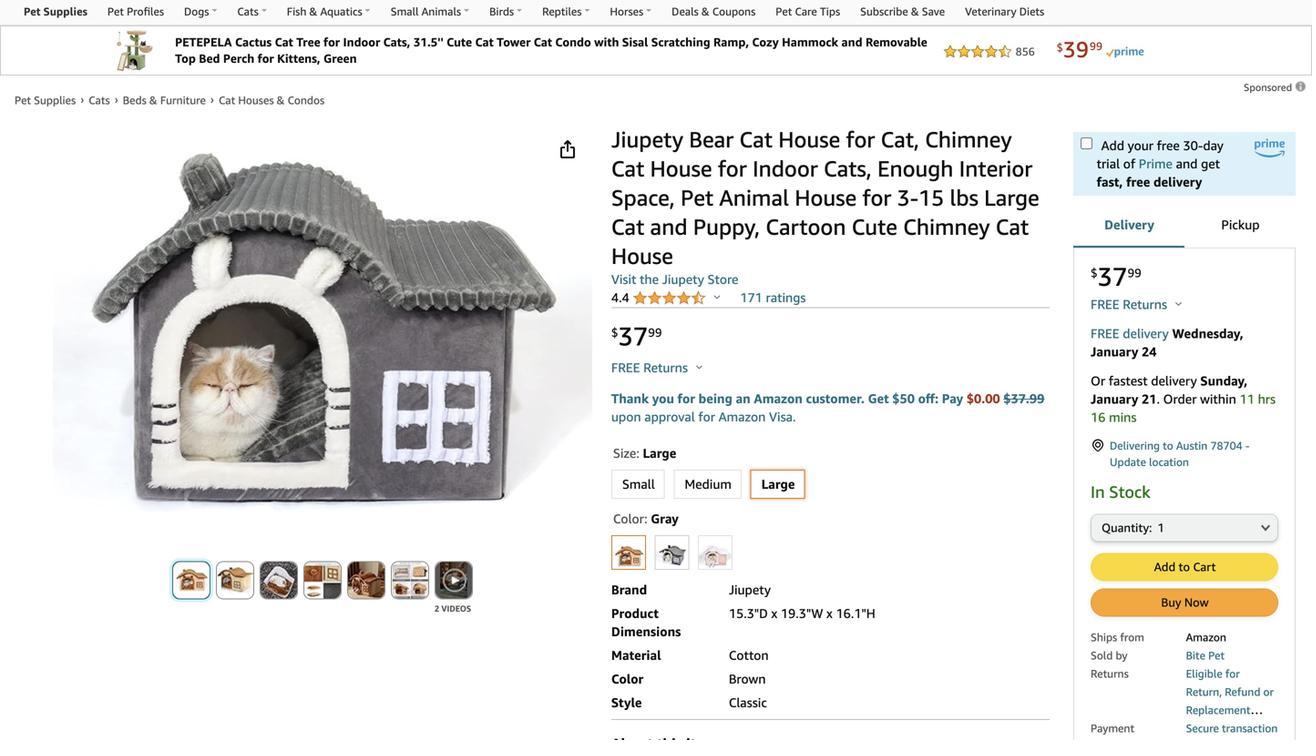 Task type: vqa. For each thing, say whether or not it's contained in the screenshot.
bottommost Pet Supplies Link
yes



Task type: locate. For each thing, give the bounding box(es) containing it.
quantity:
[[1102, 521, 1152, 535]]

free for popover image
[[611, 360, 640, 375]]

pet supplies link
[[14, 0, 97, 25], [15, 94, 76, 107]]

cats,
[[824, 155, 872, 182]]

0 horizontal spatial cats link
[[89, 94, 110, 107]]

material
[[611, 648, 661, 663]]

0 horizontal spatial free
[[1126, 174, 1150, 190]]

0 vertical spatial free
[[1091, 297, 1120, 312]]

1 horizontal spatial cats
[[237, 5, 259, 18]]

delivery up 24
[[1123, 326, 1169, 341]]

for down the being at the right of page
[[698, 410, 715, 425]]

amazon up visa.
[[754, 391, 803, 406]]

0 vertical spatial $
[[1091, 266, 1098, 280]]

sponsored
[[1244, 82, 1295, 93]]

3-
[[897, 185, 919, 211]]

x left 16.1"h
[[827, 606, 833, 621]]

1 vertical spatial small
[[622, 477, 655, 492]]

within down replacement
[[1186, 723, 1217, 735]]

1 vertical spatial free returns button
[[611, 359, 703, 377]]

0 vertical spatial january
[[1091, 344, 1138, 359]]

2 option group from the top
[[606, 532, 1050, 574]]

austin
[[1176, 440, 1208, 452]]

tips
[[820, 5, 840, 18]]

to inside delivering to austin 78704 - update location
[[1163, 440, 1173, 452]]

returns up free delivery link
[[1123, 297, 1167, 312]]

pet supplies link left pet profiles
[[14, 0, 97, 25]]

pet profiles
[[107, 5, 164, 18]]

from
[[1120, 631, 1144, 644]]

buy now
[[1161, 596, 1209, 610]]

11 hrs 16 mins
[[1091, 392, 1276, 425]]

0 vertical spatial supplies
[[43, 5, 87, 18]]

style
[[611, 696, 642, 711]]

1 vertical spatial 99
[[648, 326, 662, 340]]

$ down delivery link
[[1091, 266, 1098, 280]]

1 option group from the top
[[606, 467, 1050, 503]]

store
[[708, 272, 739, 287]]

animals
[[422, 5, 461, 18]]

1 vertical spatial supplies
[[34, 94, 76, 107]]

0 vertical spatial add
[[1101, 138, 1124, 153]]

house up the
[[611, 243, 673, 269]]

supplies left pet profiles
[[43, 5, 87, 18]]

cats left beds on the top left of the page
[[89, 94, 110, 107]]

0 vertical spatial jiupety
[[611, 126, 683, 153]]

1 horizontal spatial free
[[1157, 138, 1180, 153]]

amazon sold by
[[1091, 631, 1226, 662]]

option group up 15.3"d x 19.3"w x 16.1"h
[[606, 532, 1050, 574]]

approval
[[644, 410, 695, 425]]

tab list containing delivery
[[1073, 202, 1296, 250]]

1 vertical spatial amazon
[[719, 410, 766, 425]]

0 horizontal spatial 99
[[648, 326, 662, 340]]

add inside the add your free 30-day trial of
[[1101, 138, 1124, 153]]

free returns button up 'you'
[[611, 359, 703, 377]]

space,
[[611, 185, 675, 211]]

0 horizontal spatial popover image
[[714, 295, 720, 299]]

171
[[740, 290, 763, 305]]

& for deals
[[702, 5, 710, 18]]

color:
[[613, 512, 647, 527]]

0 vertical spatial small
[[391, 5, 419, 18]]

and down the 30-
[[1176, 156, 1198, 171]]

pet inside pet supplies 'link'
[[24, 5, 41, 18]]

returns up 'you'
[[643, 360, 688, 375]]

& for subscribe
[[911, 5, 919, 18]]

house up indoor
[[778, 126, 840, 153]]

returns inside bite pet returns
[[1091, 668, 1129, 681]]

delivering to austin 78704 - update location
[[1110, 440, 1250, 469]]

delivering to austin 78704 - update location link
[[1091, 438, 1278, 471]]

free returns
[[1091, 297, 1171, 312], [611, 360, 691, 375]]

option group
[[606, 467, 1050, 503], [606, 532, 1050, 574]]

popover image up wednesday, january 24
[[1176, 302, 1182, 306]]

option group for size: large
[[606, 467, 1050, 503]]

1 vertical spatial to
[[1179, 560, 1190, 575]]

0 vertical spatial pet supplies link
[[14, 0, 97, 25]]

free returns up 'you'
[[611, 360, 691, 375]]

returns down sold
[[1091, 668, 1129, 681]]

cats right dogs link
[[237, 5, 259, 18]]

update
[[1110, 456, 1146, 469]]

furniture
[[160, 94, 206, 107]]

0 horizontal spatial ›
[[80, 93, 84, 106]]

delivery up order
[[1151, 374, 1197, 389]]

1 vertical spatial add
[[1154, 560, 1176, 575]]

0 horizontal spatial to
[[1163, 440, 1173, 452]]

free
[[1091, 297, 1120, 312], [1091, 326, 1120, 341], [611, 360, 640, 375]]

condos
[[288, 94, 325, 107]]

$ 37 99 down 4.4
[[611, 321, 662, 352]]

jiupety up 4.4 button
[[662, 272, 704, 287]]

0 vertical spatial free returns
[[1091, 297, 1171, 312]]

4.4
[[611, 290, 633, 305]]

1 horizontal spatial x
[[827, 606, 833, 621]]

popover image down the store
[[714, 295, 720, 299]]

pet inside pet profiles link
[[107, 5, 124, 18]]

brown
[[729, 672, 766, 687]]

0 horizontal spatial $
[[611, 326, 618, 340]]

1 horizontal spatial $
[[1091, 266, 1098, 280]]

0 vertical spatial popover image
[[714, 295, 720, 299]]

& right the deals
[[702, 5, 710, 18]]

visa.
[[769, 410, 796, 425]]

for up refund
[[1225, 668, 1240, 681]]

jiupety up space,
[[611, 126, 683, 153]]

2 vertical spatial returns
[[1091, 668, 1129, 681]]

1 horizontal spatial free returns button
[[1091, 296, 1182, 314]]

large down visa.
[[761, 477, 795, 492]]

chimney down 15
[[903, 214, 990, 240]]

delivery down prime link
[[1154, 174, 1202, 190]]

small inside "button"
[[622, 477, 655, 492]]

0 vertical spatial cats link
[[227, 0, 277, 25]]

birds
[[489, 5, 514, 18]]

cat left houses
[[219, 94, 235, 107]]

0 horizontal spatial small
[[391, 5, 419, 18]]

1 vertical spatial within
[[1186, 723, 1217, 735]]

tab list
[[1073, 202, 1296, 250]]

of
[[1123, 156, 1135, 171]]

january down free delivery link
[[1091, 344, 1138, 359]]

cats inside cats link
[[237, 5, 259, 18]]

small animals
[[391, 5, 461, 18]]

1 horizontal spatial to
[[1179, 560, 1190, 575]]

1 vertical spatial popover image
[[1176, 302, 1182, 306]]

1 vertical spatial free returns
[[611, 360, 691, 375]]

99 down 4.4 button
[[648, 326, 662, 340]]

2 videos
[[435, 604, 471, 614]]

None submit
[[173, 563, 209, 599], [217, 563, 253, 599], [261, 563, 297, 599], [304, 563, 341, 599], [348, 563, 384, 599], [392, 563, 428, 599], [435, 563, 472, 599], [173, 563, 209, 599], [217, 563, 253, 599], [261, 563, 297, 599], [304, 563, 341, 599], [348, 563, 384, 599], [392, 563, 428, 599], [435, 563, 472, 599]]

free inside the add your free 30-day trial of
[[1157, 138, 1180, 153]]

jiupety up the 15.3"d
[[729, 583, 771, 598]]

1 horizontal spatial $ 37 99
[[1091, 262, 1141, 292]]

Buy Now submit
[[1092, 590, 1278, 616]]

0 vertical spatial large
[[984, 185, 1039, 211]]

supplies
[[43, 5, 87, 18], [34, 94, 76, 107]]

& left save
[[911, 5, 919, 18]]

sponsored link
[[1244, 78, 1308, 97]]

0 vertical spatial chimney
[[925, 126, 1012, 153]]

0 horizontal spatial free returns button
[[611, 359, 703, 377]]

amazon up bite pet link at the bottom right
[[1186, 631, 1226, 644]]

0 vertical spatial delivery
[[1154, 174, 1202, 190]]

1 vertical spatial large
[[643, 446, 676, 461]]

and inside and get fast, free delivery
[[1176, 156, 1198, 171]]

subscribe & save
[[860, 5, 945, 18]]

aquatics
[[320, 5, 362, 18]]

large
[[984, 185, 1039, 211], [643, 446, 676, 461], [761, 477, 795, 492]]

birds link
[[479, 0, 532, 25]]

2 horizontal spatial ›
[[210, 93, 214, 106]]

. order within
[[1157, 392, 1240, 407]]

1 vertical spatial january
[[1091, 392, 1138, 407]]

to up 'location' at the right bottom
[[1163, 440, 1173, 452]]

large button
[[751, 471, 804, 498]]

within down 'sunday,'
[[1200, 392, 1236, 407]]

0 horizontal spatial add
[[1101, 138, 1124, 153]]

for right 'you'
[[678, 391, 695, 406]]

wednesday,
[[1172, 326, 1244, 341]]

2 horizontal spatial large
[[984, 185, 1039, 211]]

1 vertical spatial cats
[[89, 94, 110, 107]]

chimney up interior
[[925, 126, 1012, 153]]

1 horizontal spatial ›
[[115, 93, 118, 106]]

january
[[1091, 344, 1138, 359], [1091, 392, 1138, 407]]

2 vertical spatial free
[[611, 360, 640, 375]]

$ 37 99
[[1091, 262, 1141, 292], [611, 321, 662, 352]]

cat inside pet supplies › cats › beds & furniture › cat houses & condos
[[219, 94, 235, 107]]

stock
[[1109, 482, 1151, 502]]

0 horizontal spatial cats
[[89, 94, 110, 107]]

leave feedback on sponsored ad element
[[1244, 82, 1308, 93]]

ships from
[[1091, 631, 1144, 644]]

0 horizontal spatial and
[[650, 214, 687, 240]]

2 vertical spatial jiupety
[[729, 583, 771, 598]]

pet care tips
[[776, 5, 840, 18]]

location
[[1149, 456, 1189, 469]]

37 down 4.4
[[618, 321, 648, 352]]

delivery
[[1154, 174, 1202, 190], [1123, 326, 1169, 341], [1151, 374, 1197, 389]]

$ down 4.4
[[611, 326, 618, 340]]

99 down delivery link
[[1128, 266, 1141, 280]]

1 vertical spatial $ 37 99
[[611, 321, 662, 352]]

supplies inside pet supplies › cats › beds & furniture › cat houses & condos
[[34, 94, 76, 107]]

15
[[919, 185, 944, 211]]

horses
[[610, 5, 643, 18]]

free up free delivery link
[[1091, 297, 1120, 312]]

15.3"d x 19.3"w x 16.1"h
[[729, 606, 876, 621]]

1 horizontal spatial large
[[761, 477, 795, 492]]

for down "bear" at the top right
[[718, 155, 747, 182]]

x right the 15.3"d
[[771, 606, 777, 621]]

2 vertical spatial large
[[761, 477, 795, 492]]

0 vertical spatial cats
[[237, 5, 259, 18]]

cats link left beds on the top left of the page
[[89, 94, 110, 107]]

0 horizontal spatial $ 37 99
[[611, 321, 662, 352]]

within inside eligible for return, refund or replacement within 30 days
[[1186, 723, 1217, 735]]

cats inside pet supplies › cats › beds & furniture › cat houses & condos
[[89, 94, 110, 107]]

diets
[[1019, 5, 1044, 18]]

1
[[1158, 521, 1165, 535]]

cats link left fish
[[227, 0, 277, 25]]

1 vertical spatial free
[[1126, 174, 1150, 190]]

pet supplies link for dogs link
[[14, 0, 97, 25]]

& for fish
[[309, 5, 317, 18]]

0 vertical spatial free returns button
[[1091, 296, 1182, 314]]

visit the jiupety store link
[[611, 272, 739, 287]]

pet
[[24, 5, 41, 18], [107, 5, 124, 18], [776, 5, 792, 18], [15, 94, 31, 107], [681, 185, 714, 211], [1208, 650, 1225, 662]]

option group down thank you for being an amazon customer. get $50 off: pay $0.00 $37.99 upon approval for amazon visa.
[[606, 467, 1050, 503]]

1 vertical spatial returns
[[643, 360, 688, 375]]

2 january from the top
[[1091, 392, 1138, 407]]

pet inside pet supplies › cats › beds & furniture › cat houses & condos
[[15, 94, 31, 107]]

1 vertical spatial pet supplies link
[[15, 94, 76, 107]]

pet inside jiupety bear cat house for cat, chimney cat house for indoor cats, enough interior space, pet animal house for 3-15 lbs large cat and puppy, cartoon cute chimney cat house visit the jiupety store
[[681, 185, 714, 211]]

small for small animals
[[391, 5, 419, 18]]

pet inside pet care tips link
[[776, 5, 792, 18]]

pickup link
[[1185, 202, 1296, 250]]

or
[[1263, 686, 1274, 699]]

cat down space,
[[611, 214, 644, 240]]

house up cartoon
[[795, 185, 857, 211]]

1 vertical spatial and
[[650, 214, 687, 240]]

small left animals
[[391, 5, 419, 18]]

free up or at right bottom
[[1091, 326, 1120, 341]]

free returns button up free delivery link
[[1091, 296, 1182, 314]]

to left cart
[[1179, 560, 1190, 575]]

jiupety for jiupety bear cat house for cat, chimney cat house for indoor cats, enough interior space, pet animal house for 3-15 lbs large cat and puppy, cartoon cute chimney cat house visit the jiupety store
[[611, 126, 683, 153]]

cat houses & condos link
[[219, 94, 325, 107]]

classic
[[729, 696, 767, 711]]

None checkbox
[[1081, 138, 1093, 149]]

0 vertical spatial within
[[1200, 392, 1236, 407]]

pink image
[[699, 537, 732, 570]]

veterinary diets
[[965, 5, 1044, 18]]

get
[[1201, 156, 1220, 171]]

free returns button
[[1091, 296, 1182, 314], [611, 359, 703, 377]]

0 vertical spatial free
[[1157, 138, 1180, 153]]

add up the trial
[[1101, 138, 1124, 153]]

0 vertical spatial and
[[1176, 156, 1198, 171]]

$50
[[892, 391, 915, 406]]

1 horizontal spatial and
[[1176, 156, 1198, 171]]

small down size: large at bottom
[[622, 477, 655, 492]]

1 vertical spatial 37
[[618, 321, 648, 352]]

16
[[1091, 410, 1106, 425]]

add up buy
[[1154, 560, 1176, 575]]

0 vertical spatial returns
[[1123, 297, 1167, 312]]

visit
[[611, 272, 636, 287]]

2 x from the left
[[827, 606, 833, 621]]

1 vertical spatial $
[[611, 326, 618, 340]]

popover image inside 4.4 button
[[714, 295, 720, 299]]

free down of
[[1126, 174, 1150, 190]]

0 horizontal spatial free returns
[[611, 360, 691, 375]]

1 horizontal spatial 37
[[1098, 262, 1128, 292]]

37 down delivery link
[[1098, 262, 1128, 292]]

& right beds on the top left of the page
[[149, 94, 157, 107]]

$ 37 99 down delivery link
[[1091, 262, 1141, 292]]

0 horizontal spatial large
[[643, 446, 676, 461]]

0 horizontal spatial x
[[771, 606, 777, 621]]

pet profiles link
[[97, 0, 174, 25]]

pet for pet supplies
[[24, 5, 41, 18]]

0 vertical spatial option group
[[606, 467, 1050, 503]]

1 january from the top
[[1091, 344, 1138, 359]]

2 vertical spatial amazon
[[1186, 631, 1226, 644]]

free up thank
[[611, 360, 640, 375]]

secure transaction button
[[1186, 721, 1278, 736]]

pet supplies link down pet supplies
[[15, 94, 76, 107]]

large down interior
[[984, 185, 1039, 211]]

Add to Cart submit
[[1092, 554, 1278, 581]]

veterinary diets link
[[955, 0, 1054, 25]]

option group containing small
[[606, 467, 1050, 503]]

supplies left beds on the top left of the page
[[34, 94, 76, 107]]

cat up space,
[[611, 155, 644, 182]]

1 horizontal spatial add
[[1154, 560, 1176, 575]]

popover image
[[714, 295, 720, 299], [1176, 302, 1182, 306]]

1 horizontal spatial 99
[[1128, 266, 1141, 280]]

1 vertical spatial chimney
[[903, 214, 990, 240]]

january up mins at the right of page
[[1091, 392, 1138, 407]]

free returns up free delivery link
[[1091, 297, 1171, 312]]

house
[[778, 126, 840, 153], [650, 155, 712, 182], [795, 185, 857, 211], [611, 243, 673, 269]]

1 horizontal spatial small
[[622, 477, 655, 492]]

amazon down an at the bottom right of the page
[[719, 410, 766, 425]]

pet inside bite pet returns
[[1208, 650, 1225, 662]]

sunday,
[[1200, 374, 1248, 389]]

& right fish
[[309, 5, 317, 18]]

0 vertical spatial to
[[1163, 440, 1173, 452]]

fast,
[[1097, 174, 1123, 190]]

99
[[1128, 266, 1141, 280], [648, 326, 662, 340]]

medium button
[[675, 471, 741, 498]]

house down "bear" at the top right
[[650, 155, 712, 182]]

subscribe & save link
[[850, 0, 955, 25]]

january inside wednesday, january 24
[[1091, 344, 1138, 359]]

free up prime link
[[1157, 138, 1180, 153]]

refund
[[1225, 686, 1261, 699]]

and down space,
[[650, 214, 687, 240]]

january inside sunday, january 21
[[1091, 392, 1138, 407]]

1 vertical spatial option group
[[606, 532, 1050, 574]]

pet for pet profiles
[[107, 5, 124, 18]]

transaction
[[1222, 723, 1278, 735]]

large right size:
[[643, 446, 676, 461]]

cats
[[237, 5, 259, 18], [89, 94, 110, 107]]



Task type: describe. For each thing, give the bounding box(es) containing it.
thank you for being an amazon customer. get $50 off: pay $0.00 $37.99 upon approval for amazon visa.
[[611, 391, 1045, 425]]

thank
[[611, 391, 649, 406]]

78704
[[1211, 440, 1243, 452]]

veterinary
[[965, 5, 1017, 18]]

30
[[1220, 723, 1233, 735]]

cute
[[852, 214, 898, 240]]

color: gray
[[613, 512, 679, 527]]

for inside eligible for return, refund or replacement within 30 days
[[1225, 668, 1240, 681]]

1 x from the left
[[771, 606, 777, 621]]

gray image
[[656, 537, 688, 570]]

large inside jiupety bear cat house for cat, chimney cat house for indoor cats, enough interior space, pet animal house for 3-15 lbs large cat and puppy, cartoon cute chimney cat house visit the jiupety store
[[984, 185, 1039, 211]]

1 vertical spatial jiupety
[[662, 272, 704, 287]]

pet supplies
[[24, 5, 87, 18]]

payment
[[1091, 723, 1135, 735]]

30-
[[1183, 138, 1203, 153]]

gray
[[651, 512, 679, 527]]

cat,
[[881, 126, 919, 153]]

day
[[1203, 138, 1224, 153]]

cartoon
[[766, 214, 846, 240]]

indoor
[[753, 155, 818, 182]]

fish & aquatics
[[287, 5, 362, 18]]

add for add your free 30-day trial of
[[1101, 138, 1124, 153]]

ratings
[[766, 290, 806, 305]]

1 horizontal spatial popover image
[[1176, 302, 1182, 306]]

2 › from the left
[[115, 93, 118, 106]]

lbs
[[950, 185, 979, 211]]

2 vertical spatial delivery
[[1151, 374, 1197, 389]]

free delivery
[[1091, 326, 1169, 341]]

deals
[[672, 5, 699, 18]]

product
[[611, 606, 659, 621]]

11
[[1240, 392, 1255, 407]]

eligible
[[1186, 668, 1223, 681]]

cat up indoor
[[739, 126, 773, 153]]

size: large
[[613, 446, 676, 461]]

sunday, january 21
[[1091, 374, 1248, 407]]

size:
[[613, 446, 639, 461]]

dogs link
[[174, 0, 227, 25]]

to for delivering
[[1163, 440, 1173, 452]]

profiles
[[127, 5, 164, 18]]

dogs
[[184, 5, 209, 18]]

add to cart
[[1154, 560, 1216, 575]]

1 vertical spatial delivery
[[1123, 326, 1169, 341]]

delivery
[[1104, 217, 1154, 232]]

beds
[[123, 94, 146, 107]]

mins
[[1109, 410, 1137, 425]]

1 › from the left
[[80, 93, 84, 106]]

delivery inside and get fast, free delivery
[[1154, 174, 1202, 190]]

pet for pet care tips
[[776, 5, 792, 18]]

videos
[[442, 604, 471, 614]]

15.3"d
[[729, 606, 768, 621]]

brown image
[[612, 537, 645, 570]]

you
[[652, 391, 674, 406]]

hrs
[[1258, 392, 1276, 407]]

pet care tips link
[[766, 0, 850, 25]]

amazon inside amazon sold by
[[1186, 631, 1226, 644]]

or
[[1091, 374, 1105, 389]]

or fastest delivery
[[1091, 374, 1200, 389]]

enough
[[878, 155, 953, 182]]

bite pet link
[[1186, 650, 1225, 662]]

being
[[699, 391, 732, 406]]

to for add
[[1179, 560, 1190, 575]]

3 › from the left
[[210, 93, 214, 106]]

horses link
[[600, 0, 662, 25]]

0 vertical spatial $ 37 99
[[1091, 262, 1141, 292]]

0 horizontal spatial 37
[[618, 321, 648, 352]]

animal
[[719, 185, 789, 211]]

secure transaction
[[1186, 723, 1278, 735]]

and get fast, free delivery
[[1097, 156, 1220, 190]]

large inside button
[[761, 477, 795, 492]]

free delivery link
[[1091, 326, 1169, 341]]

deals & coupons link
[[662, 0, 766, 25]]

for up cute
[[862, 185, 891, 211]]

popover image
[[696, 365, 703, 369]]

return,
[[1186, 686, 1222, 699]]

small animals link
[[381, 0, 479, 25]]

add for add to cart
[[1154, 560, 1176, 575]]

.
[[1157, 392, 1160, 407]]

$0.00
[[967, 391, 1000, 406]]

dropdown image
[[1261, 524, 1270, 532]]

small for small
[[622, 477, 655, 492]]

fish & aquatics link
[[277, 0, 381, 25]]

eligible for return, refund or replacement within 30 days
[[1186, 668, 1274, 741]]

1 horizontal spatial cats link
[[227, 0, 277, 25]]

subscribe
[[860, 5, 908, 18]]

quantity: 1
[[1102, 521, 1165, 535]]

supplies for pet supplies
[[43, 5, 87, 18]]

for up cats,
[[846, 126, 875, 153]]

supplies for pet supplies › cats › beds & furniture › cat houses & condos
[[34, 94, 76, 107]]

ships
[[1091, 631, 1117, 644]]

bear
[[689, 126, 734, 153]]

delivery link
[[1073, 202, 1185, 250]]

0 vertical spatial 99
[[1128, 266, 1141, 280]]

amazon prime logo image
[[1255, 139, 1285, 158]]

free for the right popover icon
[[1091, 297, 1120, 312]]

reptiles
[[542, 5, 582, 18]]

add your free 30-day trial of
[[1097, 138, 1224, 171]]

option group for color: gray
[[606, 532, 1050, 574]]

color
[[611, 672, 643, 687]]

pet supplies link for the bottom cats link
[[15, 94, 76, 107]]

cotton
[[729, 648, 769, 663]]

coupons
[[712, 5, 756, 18]]

january for wednesday, january 24
[[1091, 344, 1138, 359]]

0 vertical spatial amazon
[[754, 391, 803, 406]]

1 vertical spatial cats link
[[89, 94, 110, 107]]

replacement
[[1186, 704, 1251, 717]]

prime link
[[1139, 156, 1173, 171]]

january for sunday, january 21
[[1091, 392, 1138, 407]]

free inside and get fast, free delivery
[[1126, 174, 1150, 190]]

trial
[[1097, 156, 1120, 171]]

in
[[1091, 482, 1105, 502]]

save
[[922, 5, 945, 18]]

1 vertical spatial free
[[1091, 326, 1120, 341]]

jiupety for jiupety
[[729, 583, 771, 598]]

houses
[[238, 94, 274, 107]]

16.1"h
[[836, 606, 876, 621]]

171 ratings
[[740, 290, 806, 305]]

0 vertical spatial 37
[[1098, 262, 1128, 292]]

in stock
[[1091, 482, 1151, 502]]

1 horizontal spatial free returns
[[1091, 297, 1171, 312]]

& right houses
[[277, 94, 285, 107]]

19.3"w
[[781, 606, 823, 621]]

and inside jiupety bear cat house for cat, chimney cat house for indoor cats, enough interior space, pet animal house for 3-15 lbs large cat and puppy, cartoon cute chimney cat house visit the jiupety store
[[650, 214, 687, 240]]

brand
[[611, 583, 647, 598]]

cat down interior
[[996, 214, 1029, 240]]

pet for pet supplies › cats › beds & furniture › cat houses & condos
[[15, 94, 31, 107]]



